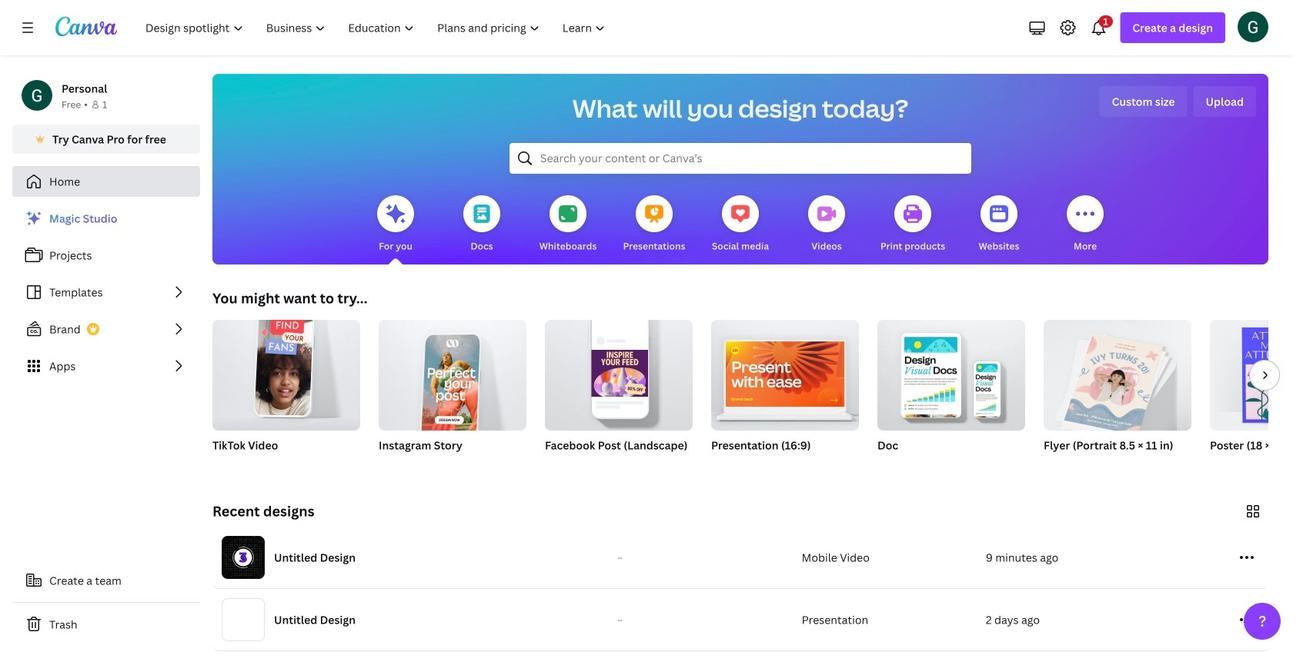 Task type: locate. For each thing, give the bounding box(es) containing it.
list
[[12, 203, 200, 382]]

Search search field
[[540, 144, 941, 173]]

None search field
[[510, 143, 971, 174]]

top level navigation element
[[135, 12, 618, 43]]

group
[[212, 311, 360, 473], [212, 311, 360, 431], [379, 314, 527, 473], [379, 314, 527, 440], [545, 314, 693, 473], [545, 314, 693, 431], [711, 314, 859, 473], [711, 314, 859, 431], [878, 314, 1025, 473], [878, 314, 1025, 431], [1044, 314, 1192, 473], [1044, 314, 1192, 436], [1210, 320, 1293, 473], [1210, 320, 1293, 431]]



Task type: describe. For each thing, give the bounding box(es) containing it.
greg robinson image
[[1238, 11, 1269, 42]]



Task type: vqa. For each thing, say whether or not it's contained in the screenshot.
List
yes



